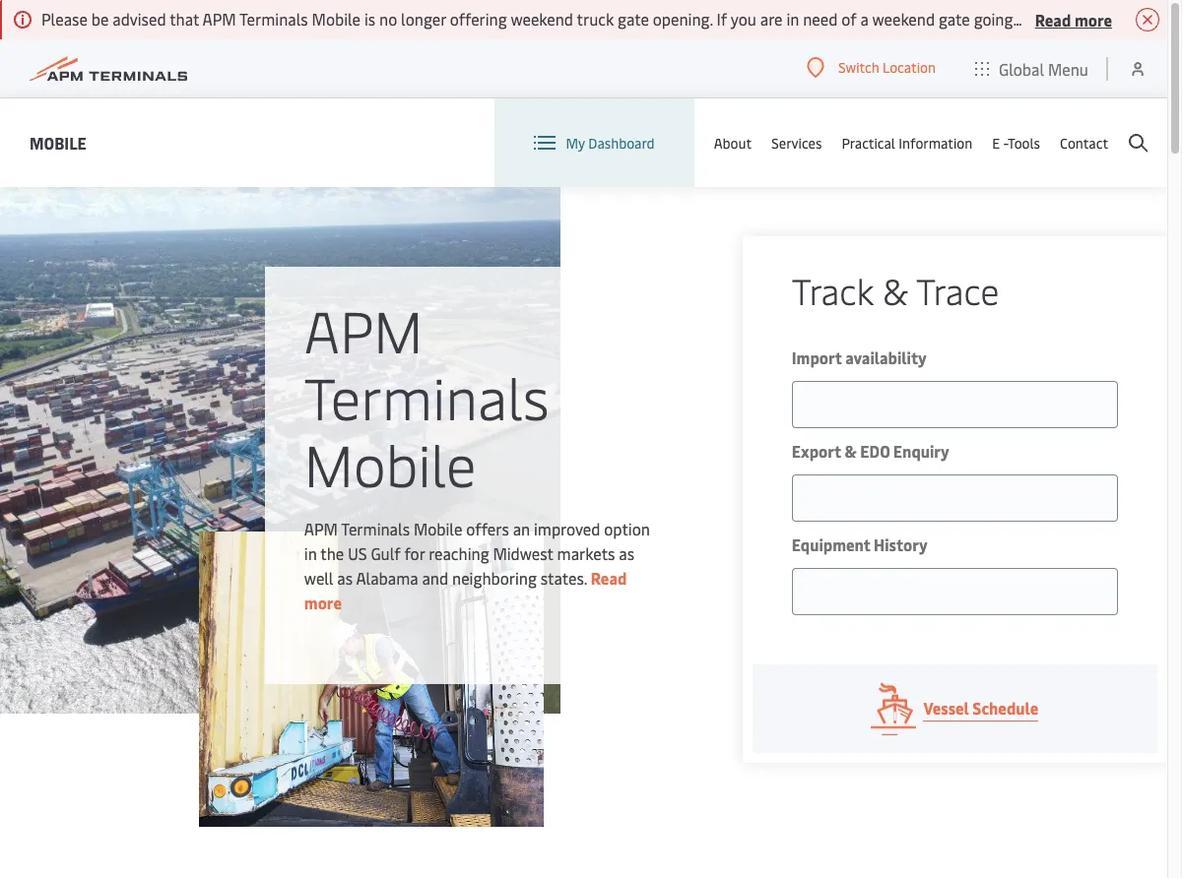 Task type: locate. For each thing, give the bounding box(es) containing it.
is
[[365, 8, 376, 30]]

more down "well"
[[304, 592, 342, 613]]

email
[[1130, 8, 1169, 30]]

apm for apm terminals mobile
[[304, 290, 423, 368]]

forward,
[[1017, 8, 1077, 30]]

gulf
[[371, 542, 401, 564]]

read more button
[[1035, 7, 1112, 32]]

0 horizontal spatial gate
[[618, 8, 649, 30]]

my dashboard
[[566, 134, 655, 152]]

1 horizontal spatial gate
[[939, 8, 970, 30]]

equipment history
[[792, 534, 928, 556]]

in right 'are'
[[787, 8, 799, 30]]

0 vertical spatial as
[[619, 542, 635, 564]]

services
[[772, 134, 822, 152]]

as right "well"
[[337, 567, 353, 589]]

read left please
[[1035, 8, 1071, 30]]

gate left going
[[939, 8, 970, 30]]

read inside read more
[[591, 567, 627, 589]]

in inside apm terminals mobile offers an improved option in the us gulf for reaching midwest markets as well as alabama and neighboring states.
[[304, 542, 317, 564]]

1 horizontal spatial read
[[1035, 8, 1071, 30]]

&
[[883, 266, 908, 314], [845, 440, 857, 462]]

terminals
[[239, 8, 308, 30], [304, 357, 549, 435], [341, 518, 410, 539]]

read inside the read more button
[[1035, 8, 1071, 30]]

1 vertical spatial more
[[304, 592, 342, 613]]

of
[[842, 8, 857, 30]]

1 vertical spatial apm
[[304, 290, 423, 368]]

2 vertical spatial apm
[[304, 518, 338, 539]]

read down markets
[[591, 567, 627, 589]]

vessel schedule link
[[753, 665, 1158, 754]]

mobile inside apm terminals mobile offers an improved option in the us gulf for reaching midwest markets as well as alabama and neighboring states.
[[414, 518, 462, 539]]

1 vertical spatial read more
[[304, 567, 627, 613]]

weekend right a
[[873, 8, 935, 30]]

contact
[[1060, 134, 1109, 152]]

import
[[792, 347, 842, 369]]

1 vertical spatial terminals
[[304, 357, 549, 435]]

read more
[[1035, 8, 1112, 30], [304, 567, 627, 613]]

1 vertical spatial &
[[845, 440, 857, 462]]

terminals inside apm terminals mobile offers an improved option in the us gulf for reaching midwest markets as well as alabama and neighboring states.
[[341, 518, 410, 539]]

global menu
[[999, 58, 1089, 79]]

practical information button
[[842, 99, 973, 187]]

switch
[[838, 58, 879, 77]]

apm inside apm terminals mobile
[[304, 290, 423, 368]]

apm inside apm terminals mobile offers an improved option in the us gulf for reaching midwest markets as well as alabama and neighboring states.
[[304, 518, 338, 539]]

more inside the read more button
[[1075, 8, 1112, 30]]

2 vertical spatial terminals
[[341, 518, 410, 539]]

mobile secondary image
[[199, 532, 544, 828]]

1 horizontal spatial weekend
[[873, 8, 935, 30]]

reaching
[[429, 542, 489, 564]]

0 horizontal spatial read more
[[304, 567, 627, 613]]

apm
[[202, 8, 236, 30], [304, 290, 423, 368], [304, 518, 338, 539]]

if
[[717, 8, 727, 30]]

edo
[[861, 440, 890, 462]]

mobile
[[312, 8, 361, 30], [30, 132, 86, 153], [304, 424, 476, 502], [414, 518, 462, 539]]

0 horizontal spatial in
[[304, 542, 317, 564]]

0 vertical spatial in
[[787, 8, 799, 30]]

0 horizontal spatial more
[[304, 592, 342, 613]]

practical information
[[842, 134, 973, 152]]

read
[[1035, 8, 1071, 30], [591, 567, 627, 589]]

1 vertical spatial in
[[304, 542, 317, 564]]

0 horizontal spatial as
[[337, 567, 353, 589]]

about
[[714, 134, 752, 152]]

0 vertical spatial read more
[[1035, 8, 1112, 30]]

offers
[[466, 518, 509, 539]]

us
[[348, 542, 367, 564]]

menu
[[1048, 58, 1089, 79]]

1 vertical spatial read
[[591, 567, 627, 589]]

read for read more link
[[591, 567, 627, 589]]

as
[[619, 542, 635, 564], [337, 567, 353, 589]]

0 vertical spatial &
[[883, 266, 908, 314]]

gate right truck on the top of the page
[[618, 8, 649, 30]]

1 gate from the left
[[618, 8, 649, 30]]

mobile link
[[30, 131, 86, 155]]

apm for apm terminals mobile offers an improved option in the us gulf for reaching midwest markets as well as alabama and neighboring states.
[[304, 518, 338, 539]]

apm terminals mobile offers an improved option in the us gulf for reaching midwest markets as well as alabama and neighboring states.
[[304, 518, 650, 589]]

0 vertical spatial more
[[1075, 8, 1112, 30]]

enquiry
[[894, 440, 950, 462]]

read more down reaching
[[304, 567, 627, 613]]

neighboring
[[452, 567, 537, 589]]

more
[[1075, 8, 1112, 30], [304, 592, 342, 613]]

weekend left truck on the top of the page
[[511, 8, 573, 30]]

2 gate from the left
[[939, 8, 970, 30]]

& for edo
[[845, 440, 857, 462]]

& left "edo"
[[845, 440, 857, 462]]

1 horizontal spatial &
[[883, 266, 908, 314]]

0 vertical spatial read
[[1035, 8, 1071, 30]]

1 horizontal spatial read more
[[1035, 8, 1112, 30]]

tools
[[1008, 134, 1041, 152]]

apm terminals mobile
[[304, 290, 549, 502]]

as down option
[[619, 542, 635, 564]]

in
[[787, 8, 799, 30], [304, 542, 317, 564]]

dashboard
[[588, 134, 655, 152]]

and
[[422, 567, 448, 589]]

in left the
[[304, 542, 317, 564]]

need
[[803, 8, 838, 30]]

gate
[[618, 8, 649, 30], [939, 8, 970, 30]]

please be advised that apm terminals mobile is no longer offering weekend truck gate opening. if you are in need of a weekend gate going forward, please email
[[41, 8, 1173, 30]]

& left the "trace"
[[883, 266, 908, 314]]

1 horizontal spatial as
[[619, 542, 635, 564]]

0 horizontal spatial read
[[591, 567, 627, 589]]

weekend
[[511, 8, 573, 30], [873, 8, 935, 30]]

location
[[883, 58, 936, 77]]

e
[[993, 134, 1000, 152]]

e -tools button
[[993, 99, 1041, 187]]

more inside read more
[[304, 592, 342, 613]]

opening.
[[653, 8, 713, 30]]

xin da yang zhou  docked at apm terminals mobile image
[[0, 187, 561, 714]]

more left close alert image
[[1075, 8, 1112, 30]]

0 horizontal spatial weekend
[[511, 8, 573, 30]]

1 vertical spatial as
[[337, 567, 353, 589]]

vessel
[[924, 698, 969, 719]]

read more up menu
[[1035, 8, 1112, 30]]

0 horizontal spatial &
[[845, 440, 857, 462]]

well
[[304, 567, 333, 589]]

equipment
[[792, 534, 871, 556]]

0 vertical spatial terminals
[[239, 8, 308, 30]]

0 vertical spatial apm
[[202, 8, 236, 30]]

1 horizontal spatial more
[[1075, 8, 1112, 30]]

e -tools
[[993, 134, 1041, 152]]



Task type: vqa. For each thing, say whether or not it's contained in the screenshot.
+1 (310) 221 4252
no



Task type: describe. For each thing, give the bounding box(es) containing it.
1 horizontal spatial in
[[787, 8, 799, 30]]

import availability
[[792, 347, 927, 369]]

states.
[[541, 567, 587, 589]]

offering
[[450, 8, 507, 30]]

advised
[[113, 8, 166, 30]]

global menu button
[[956, 39, 1109, 98]]

more for the read more button
[[1075, 8, 1112, 30]]

vessel schedule
[[924, 698, 1039, 719]]

going
[[974, 8, 1013, 30]]

track & trace
[[792, 266, 999, 314]]

read more link
[[304, 567, 627, 613]]

that
[[170, 8, 199, 30]]

information
[[899, 134, 973, 152]]

& for trace
[[883, 266, 908, 314]]

the
[[321, 542, 344, 564]]

contact button
[[1060, 99, 1109, 187]]

my dashboard button
[[535, 99, 655, 187]]

improved
[[534, 518, 600, 539]]

schedule
[[973, 698, 1039, 719]]

for
[[404, 542, 425, 564]]

mobile inside apm terminals mobile
[[304, 424, 476, 502]]

markets
[[557, 542, 615, 564]]

my
[[566, 134, 585, 152]]

no
[[379, 8, 397, 30]]

trace
[[916, 266, 999, 314]]

read for the read more button
[[1035, 8, 1071, 30]]

about button
[[714, 99, 752, 187]]

more for read more link
[[304, 592, 342, 613]]

read more for the read more button
[[1035, 8, 1112, 30]]

please
[[41, 8, 88, 30]]

-
[[1004, 134, 1008, 152]]

option
[[604, 518, 650, 539]]

a
[[861, 8, 869, 30]]

switch location button
[[807, 57, 936, 79]]

an
[[513, 518, 530, 539]]

history
[[874, 534, 928, 556]]

you
[[731, 8, 757, 30]]

longer
[[401, 8, 446, 30]]

services button
[[772, 99, 822, 187]]

truck
[[577, 8, 614, 30]]

please
[[1080, 8, 1126, 30]]

global
[[999, 58, 1045, 79]]

1 weekend from the left
[[511, 8, 573, 30]]

close alert image
[[1136, 8, 1160, 32]]

switch location
[[838, 58, 936, 77]]

are
[[760, 8, 783, 30]]

be
[[91, 8, 109, 30]]

terminals for apm terminals mobile
[[304, 357, 549, 435]]

terminals for apm terminals mobile offers an improved option in the us gulf for reaching midwest markets as well as alabama and neighboring states.
[[341, 518, 410, 539]]

read more for read more link
[[304, 567, 627, 613]]

midwest
[[493, 542, 553, 564]]

availability
[[846, 347, 927, 369]]

export
[[792, 440, 841, 462]]

export & edo enquiry
[[792, 440, 950, 462]]

practical
[[842, 134, 896, 152]]

2 weekend from the left
[[873, 8, 935, 30]]

alabama
[[356, 567, 418, 589]]

track
[[792, 266, 874, 314]]



